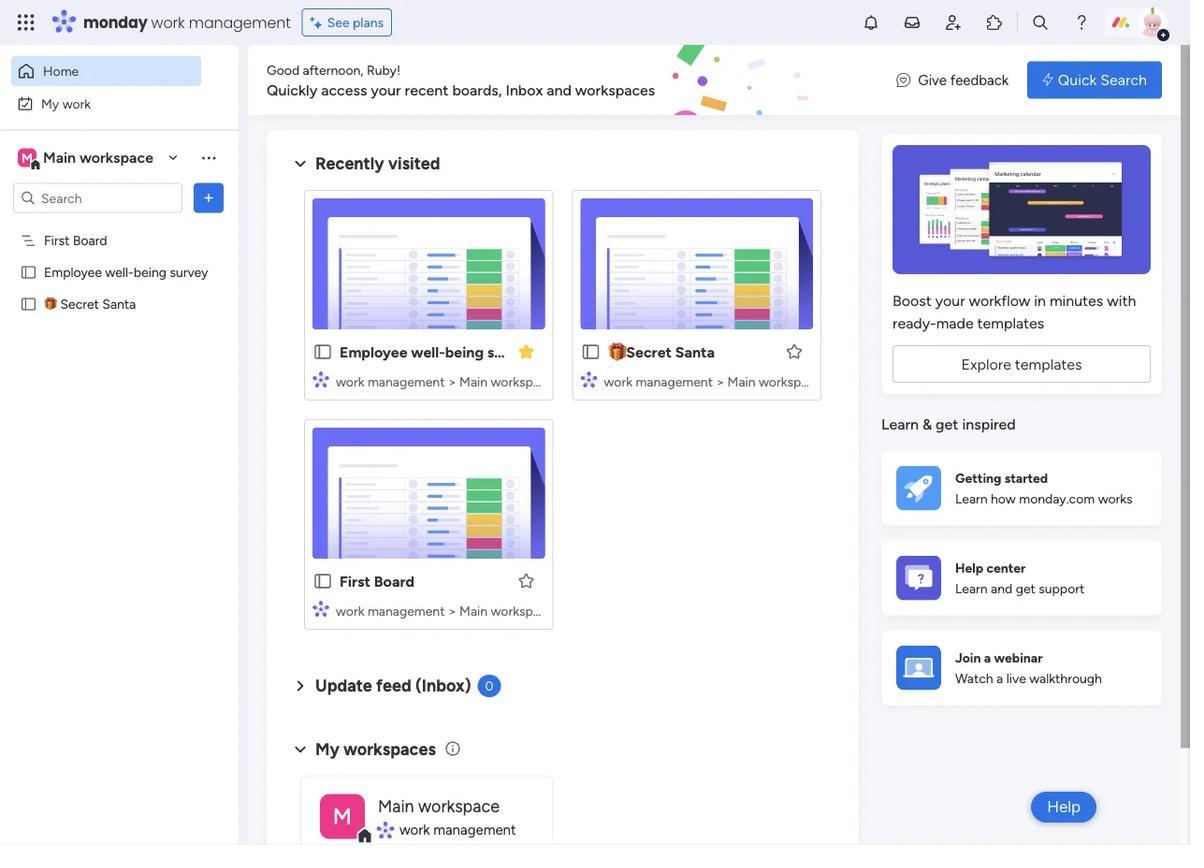 Task type: locate. For each thing, give the bounding box(es) containing it.
give feedback
[[919, 71, 1009, 88]]

1 vertical spatial learn
[[956, 491, 988, 507]]

your
[[371, 81, 401, 99], [936, 292, 966, 309]]

first
[[44, 233, 70, 249], [340, 572, 371, 590]]

a left the live
[[997, 671, 1004, 687]]

main workspace inside the workspace selection element
[[43, 149, 154, 167]]

1 vertical spatial first board
[[340, 572, 415, 590]]

1 horizontal spatial board
[[374, 572, 415, 590]]

0 horizontal spatial 🎁 secret santa
[[44, 296, 136, 312]]

quick search
[[1059, 71, 1148, 89]]

public board image
[[313, 342, 333, 362], [581, 342, 601, 362], [313, 571, 333, 592]]

0 vertical spatial well-
[[105, 264, 134, 280]]

learn inside getting started learn how monday.com works
[[956, 491, 988, 507]]

0 horizontal spatial survey
[[170, 264, 208, 280]]

0 vertical spatial 🎁
[[44, 296, 57, 312]]

2 vertical spatial learn
[[956, 581, 988, 597]]

main workspace
[[43, 149, 154, 167], [378, 796, 500, 816]]

recently visited
[[315, 154, 440, 174]]

2 public board image from the top
[[20, 295, 37, 313]]

v2 bolt switch image
[[1043, 70, 1054, 90]]

1 vertical spatial secret
[[627, 343, 672, 361]]

work
[[151, 12, 185, 33], [62, 95, 91, 111], [336, 374, 365, 389], [604, 374, 633, 389], [336, 603, 365, 619], [400, 822, 430, 839]]

learn inside help center learn and get support
[[956, 581, 988, 597]]

0 horizontal spatial 🎁
[[44, 296, 57, 312]]

0 vertical spatial survey
[[170, 264, 208, 280]]

0 vertical spatial first board
[[44, 233, 107, 249]]

1 vertical spatial being
[[445, 343, 484, 361]]

inbox image
[[903, 13, 922, 32]]

my for my work
[[41, 95, 59, 111]]

workspace selection element
[[18, 147, 156, 171]]

1 vertical spatial 🎁 secret santa
[[608, 343, 715, 361]]

1 vertical spatial public board image
[[20, 295, 37, 313]]

1 vertical spatial santa
[[676, 343, 715, 361]]

1 horizontal spatial secret
[[627, 343, 672, 361]]

recently
[[315, 154, 384, 174]]

explore
[[962, 355, 1012, 373]]

secret
[[60, 296, 99, 312], [627, 343, 672, 361]]

templates image image
[[899, 145, 1146, 274]]

1 horizontal spatial get
[[1016, 581, 1036, 597]]

public board image for 🎁 secret santa
[[581, 342, 601, 362]]

explore templates
[[962, 355, 1083, 373]]

open update feed (inbox) image
[[289, 675, 312, 697]]

a
[[985, 649, 992, 665], [997, 671, 1004, 687]]

1 horizontal spatial a
[[997, 671, 1004, 687]]

management
[[189, 12, 291, 33], [368, 374, 445, 389], [636, 374, 713, 389], [368, 603, 445, 619], [434, 822, 516, 839]]

0 vertical spatial being
[[134, 264, 167, 280]]

work management > main workspace
[[336, 374, 554, 389], [604, 374, 823, 389], [336, 603, 554, 619]]

close recently visited image
[[289, 153, 312, 175]]

1 horizontal spatial employee well-being survey
[[340, 343, 533, 361]]

see plans button
[[302, 8, 392, 37]]

1 vertical spatial employee
[[340, 343, 408, 361]]

help for help center learn and get support
[[956, 560, 984, 576]]

apps image
[[986, 13, 1004, 32]]

0 horizontal spatial santa
[[102, 296, 136, 312]]

1 vertical spatial a
[[997, 671, 1004, 687]]

visited
[[388, 154, 440, 174]]

list box
[[0, 221, 239, 573]]

explore templates button
[[893, 345, 1151, 383]]

started
[[1005, 470, 1049, 486]]

learn for getting
[[956, 491, 988, 507]]

a right join
[[985, 649, 992, 665]]

getting
[[956, 470, 1002, 486]]

0 vertical spatial 🎁 secret santa
[[44, 296, 136, 312]]

watch
[[956, 671, 994, 687]]

1 vertical spatial my
[[315, 739, 340, 759]]

0 vertical spatial secret
[[60, 296, 99, 312]]

work inside button
[[62, 95, 91, 111]]

my inside button
[[41, 95, 59, 111]]

1 horizontal spatial santa
[[676, 343, 715, 361]]

minutes
[[1050, 292, 1104, 309]]

0 horizontal spatial first board
[[44, 233, 107, 249]]

quickly
[[267, 81, 318, 99]]

being down search in workspace "field"
[[134, 264, 167, 280]]

first board for work
[[340, 572, 415, 590]]

my work button
[[11, 88, 201, 118]]

search everything image
[[1032, 13, 1050, 32]]

templates
[[978, 314, 1045, 332], [1016, 355, 1083, 373]]

and right "inbox"
[[547, 81, 572, 99]]

0 vertical spatial a
[[985, 649, 992, 665]]

get down center
[[1016, 581, 1036, 597]]

🎁
[[44, 296, 57, 312], [608, 343, 623, 361]]

your up the made
[[936, 292, 966, 309]]

my
[[41, 95, 59, 111], [315, 739, 340, 759]]

help inside button
[[1048, 798, 1081, 817]]

1 horizontal spatial being
[[445, 343, 484, 361]]

0 horizontal spatial get
[[936, 416, 959, 433]]

learn for help
[[956, 581, 988, 597]]

update feed (inbox)
[[315, 676, 471, 696]]

1 vertical spatial 🎁
[[608, 343, 623, 361]]

1 horizontal spatial employee
[[340, 343, 408, 361]]

good afternoon, ruby! quickly access your recent boards, inbox and workspaces
[[267, 62, 656, 99]]

public board image for first board
[[313, 571, 333, 592]]

live
[[1007, 671, 1027, 687]]

work management > main workspace up (inbox)
[[336, 603, 554, 619]]

1 vertical spatial your
[[936, 292, 966, 309]]

0 horizontal spatial main workspace
[[43, 149, 154, 167]]

work management > main workspace down add to favorites image
[[604, 374, 823, 389]]

getting started learn how monday.com works
[[956, 470, 1133, 507]]

0 horizontal spatial well-
[[105, 264, 134, 280]]

public board image
[[20, 264, 37, 281], [20, 295, 37, 313]]

afternoon,
[[303, 62, 364, 78]]

1 vertical spatial help
[[1048, 798, 1081, 817]]

monday
[[83, 12, 147, 33]]

0 vertical spatial employee
[[44, 264, 102, 280]]

0 horizontal spatial employee
[[44, 264, 102, 280]]

santa
[[102, 296, 136, 312], [676, 343, 715, 361]]

1 vertical spatial employee well-being survey
[[340, 343, 533, 361]]

learn down center
[[956, 581, 988, 597]]

0 vertical spatial employee well-being survey
[[44, 264, 208, 280]]

being inside quick search results list box
[[445, 343, 484, 361]]

1 vertical spatial main workspace
[[378, 796, 500, 816]]

1 horizontal spatial m
[[333, 803, 352, 830]]

well-
[[105, 264, 134, 280], [411, 343, 445, 361]]

0 vertical spatial your
[[371, 81, 401, 99]]

work management > main workspace for being
[[336, 374, 554, 389]]

survey
[[170, 264, 208, 280], [488, 343, 533, 361]]

1 horizontal spatial your
[[936, 292, 966, 309]]

0 horizontal spatial workspaces
[[344, 739, 436, 759]]

first board inside quick search results list box
[[340, 572, 415, 590]]

templates right explore
[[1016, 355, 1083, 373]]

0 vertical spatial first
[[44, 233, 70, 249]]

workspaces inside "good afternoon, ruby! quickly access your recent boards, inbox and workspaces"
[[575, 81, 656, 99]]

workspace down the remove from favorites icon
[[491, 374, 554, 389]]

help image
[[1073, 13, 1092, 32]]

1 horizontal spatial first
[[340, 572, 371, 590]]

1 vertical spatial workspaces
[[344, 739, 436, 759]]

1 horizontal spatial well-
[[411, 343, 445, 361]]

employee inside quick search results list box
[[340, 343, 408, 361]]

my right close my workspaces image
[[315, 739, 340, 759]]

work management > main workspace down the remove from favorites icon
[[336, 374, 554, 389]]

m for workspace image
[[22, 150, 33, 166]]

secret inside quick search results list box
[[627, 343, 672, 361]]

0 horizontal spatial being
[[134, 264, 167, 280]]

🎁 inside quick search results list box
[[608, 343, 623, 361]]

first for employee
[[44, 233, 70, 249]]

m inside workspace icon
[[333, 803, 352, 830]]

🎁 secret santa
[[44, 296, 136, 312], [608, 343, 715, 361]]

1 horizontal spatial my
[[315, 739, 340, 759]]

1 horizontal spatial 🎁 secret santa
[[608, 343, 715, 361]]

workspace
[[79, 149, 154, 167], [491, 374, 554, 389], [759, 374, 823, 389], [491, 603, 554, 619], [418, 796, 500, 816]]

board inside "list box"
[[73, 233, 107, 249]]

1 vertical spatial well-
[[411, 343, 445, 361]]

your down ruby!
[[371, 81, 401, 99]]

main for first board
[[460, 603, 488, 619]]

1 horizontal spatial survey
[[488, 343, 533, 361]]

workspace image
[[18, 147, 37, 168]]

learn
[[882, 416, 919, 433], [956, 491, 988, 507], [956, 581, 988, 597]]

first board
[[44, 233, 107, 249], [340, 572, 415, 590]]

v2 user feedback image
[[897, 70, 911, 91]]

walkthrough
[[1030, 671, 1103, 687]]

get right & at the right of page
[[936, 416, 959, 433]]

center
[[987, 560, 1026, 576]]

public board image for employee well-being survey
[[20, 264, 37, 281]]

0 vertical spatial board
[[73, 233, 107, 249]]

my down "home"
[[41, 95, 59, 111]]

workspace up search in workspace "field"
[[79, 149, 154, 167]]

0 vertical spatial main workspace
[[43, 149, 154, 167]]

1 vertical spatial survey
[[488, 343, 533, 361]]

public board image for 🎁 secret santa
[[20, 295, 37, 313]]

being left the remove from favorites icon
[[445, 343, 484, 361]]

0 vertical spatial workspaces
[[575, 81, 656, 99]]

(inbox)
[[416, 676, 471, 696]]

help inside help center learn and get support
[[956, 560, 984, 576]]

0 horizontal spatial employee well-being survey
[[44, 264, 208, 280]]

1 vertical spatial and
[[991, 581, 1013, 597]]

m
[[22, 150, 33, 166], [333, 803, 352, 830]]

0 horizontal spatial and
[[547, 81, 572, 99]]

board
[[73, 233, 107, 249], [374, 572, 415, 590]]

feed
[[376, 676, 412, 696]]

0 vertical spatial public board image
[[20, 264, 37, 281]]

workspaces down 'update feed (inbox)'
[[344, 739, 436, 759]]

help button
[[1032, 792, 1097, 823]]

templates down workflow
[[978, 314, 1045, 332]]

help for help
[[1048, 798, 1081, 817]]

1 vertical spatial m
[[333, 803, 352, 830]]

first board inside "list box"
[[44, 233, 107, 249]]

board inside quick search results list box
[[374, 572, 415, 590]]

update
[[315, 676, 372, 696]]

first inside quick search results list box
[[340, 572, 371, 590]]

search
[[1101, 71, 1148, 89]]

access
[[321, 81, 367, 99]]

get
[[936, 416, 959, 433], [1016, 581, 1036, 597]]

1 vertical spatial first
[[340, 572, 371, 590]]

1 horizontal spatial first board
[[340, 572, 415, 590]]

0
[[485, 678, 494, 694]]

employee
[[44, 264, 102, 280], [340, 343, 408, 361]]

1 vertical spatial board
[[374, 572, 415, 590]]

first inside "list box"
[[44, 233, 70, 249]]

help
[[956, 560, 984, 576], [1048, 798, 1081, 817]]

option
[[0, 224, 239, 227]]

0 horizontal spatial help
[[956, 560, 984, 576]]

m inside workspace image
[[22, 150, 33, 166]]

see
[[327, 15, 350, 30]]

0 horizontal spatial my
[[41, 95, 59, 111]]

ruby anderson image
[[1138, 7, 1168, 37]]

main inside the workspace selection element
[[43, 149, 76, 167]]

0 vertical spatial templates
[[978, 314, 1045, 332]]

and down center
[[991, 581, 1013, 597]]

1 horizontal spatial help
[[1048, 798, 1081, 817]]

0 horizontal spatial first
[[44, 233, 70, 249]]

0 vertical spatial and
[[547, 81, 572, 99]]

1 vertical spatial templates
[[1016, 355, 1083, 373]]

> for being
[[448, 374, 456, 389]]

0 horizontal spatial board
[[73, 233, 107, 249]]

add to favorites image
[[785, 342, 804, 361]]

1 vertical spatial get
[[1016, 581, 1036, 597]]

🎁 inside "list box"
[[44, 296, 57, 312]]

workspaces right "inbox"
[[575, 81, 656, 99]]

employee well-being survey
[[44, 264, 208, 280], [340, 343, 533, 361]]

&
[[923, 416, 933, 433]]

workspace down add to favorites image
[[759, 374, 823, 389]]

management for first board
[[368, 603, 445, 619]]

1 horizontal spatial 🎁
[[608, 343, 623, 361]]

learn left & at the right of page
[[882, 416, 919, 433]]

and
[[547, 81, 572, 99], [991, 581, 1013, 597]]

0 horizontal spatial secret
[[60, 296, 99, 312]]

0 vertical spatial help
[[956, 560, 984, 576]]

main workspace up work management
[[378, 796, 500, 816]]

0 horizontal spatial your
[[371, 81, 401, 99]]

inspired
[[963, 416, 1016, 433]]

0 vertical spatial santa
[[102, 296, 136, 312]]

1 horizontal spatial main workspace
[[378, 796, 500, 816]]

1 public board image from the top
[[20, 264, 37, 281]]

0 vertical spatial get
[[936, 416, 959, 433]]

plans
[[353, 15, 384, 30]]

1 horizontal spatial and
[[991, 581, 1013, 597]]

>
[[448, 374, 456, 389], [716, 374, 725, 389], [448, 603, 456, 619]]

0 vertical spatial m
[[22, 150, 33, 166]]

being
[[134, 264, 167, 280], [445, 343, 484, 361]]

workspace up work management
[[418, 796, 500, 816]]

0 horizontal spatial m
[[22, 150, 33, 166]]

your inside "good afternoon, ruby! quickly access your recent boards, inbox and workspaces"
[[371, 81, 401, 99]]

workspace down add to favorites icon
[[491, 603, 554, 619]]

learn down getting
[[956, 491, 988, 507]]

your inside boost your workflow in minutes with ready-made templates
[[936, 292, 966, 309]]

invite members image
[[945, 13, 963, 32]]

0 vertical spatial my
[[41, 95, 59, 111]]

well- inside "list box"
[[105, 264, 134, 280]]

ready-
[[893, 314, 937, 332]]

with
[[1108, 292, 1137, 309]]

workspaces
[[575, 81, 656, 99], [344, 739, 436, 759]]

main
[[43, 149, 76, 167], [460, 374, 488, 389], [728, 374, 756, 389], [460, 603, 488, 619], [378, 796, 414, 816]]

main workspace up search in workspace "field"
[[43, 149, 154, 167]]

1 horizontal spatial workspaces
[[575, 81, 656, 99]]



Task type: describe. For each thing, give the bounding box(es) containing it.
ruby!
[[367, 62, 401, 78]]

good
[[267, 62, 300, 78]]

workspace options image
[[199, 148, 218, 167]]

help center learn and get support
[[956, 560, 1085, 597]]

workspace image
[[320, 794, 365, 839]]

workspace for 🎁 secret santa
[[759, 374, 823, 389]]

quick search results list box
[[289, 175, 837, 652]]

workspace for first board
[[491, 603, 554, 619]]

monday work management
[[83, 12, 291, 33]]

quick search button
[[1028, 61, 1163, 99]]

add to favorites image
[[517, 572, 536, 590]]

home button
[[11, 56, 201, 86]]

board for management
[[374, 572, 415, 590]]

learn & get inspired
[[882, 416, 1016, 433]]

santa inside quick search results list box
[[676, 343, 715, 361]]

join a webinar element
[[882, 630, 1163, 705]]

and inside "good afternoon, ruby! quickly access your recent boards, inbox and workspaces"
[[547, 81, 572, 99]]

how
[[991, 491, 1016, 507]]

board for well-
[[73, 233, 107, 249]]

my workspaces
[[315, 739, 436, 759]]

support
[[1039, 581, 1085, 597]]

getting started element
[[882, 451, 1163, 526]]

first for work
[[340, 572, 371, 590]]

management for employee well-being survey
[[368, 374, 445, 389]]

main for employee well-being survey
[[460, 374, 488, 389]]

work management > main workspace for santa
[[604, 374, 823, 389]]

main for 🎁 secret santa
[[728, 374, 756, 389]]

templates inside button
[[1016, 355, 1083, 373]]

notifications image
[[862, 13, 881, 32]]

first board for employee
[[44, 233, 107, 249]]

employee well-being survey inside quick search results list box
[[340, 343, 533, 361]]

close my workspaces image
[[289, 738, 312, 761]]

recent
[[405, 81, 449, 99]]

inbox
[[506, 81, 543, 99]]

work management
[[400, 822, 516, 839]]

m for workspace icon
[[333, 803, 352, 830]]

in
[[1035, 292, 1047, 309]]

survey inside "list box"
[[170, 264, 208, 280]]

select product image
[[17, 13, 36, 32]]

give
[[919, 71, 947, 88]]

and inside help center learn and get support
[[991, 581, 1013, 597]]

boost
[[893, 292, 932, 309]]

get inside help center learn and get support
[[1016, 581, 1036, 597]]

boost your workflow in minutes with ready-made templates
[[893, 292, 1137, 332]]

options image
[[199, 189, 218, 207]]

remove from favorites image
[[517, 342, 536, 361]]

0 vertical spatial learn
[[882, 416, 919, 433]]

employee well-being survey inside "list box"
[[44, 264, 208, 280]]

quick
[[1059, 71, 1097, 89]]

join a webinar watch a live walkthrough
[[956, 649, 1103, 687]]

my work
[[41, 95, 91, 111]]

secret inside "list box"
[[60, 296, 99, 312]]

feedback
[[951, 71, 1009, 88]]

public board image for employee well-being survey
[[313, 342, 333, 362]]

home
[[43, 63, 79, 79]]

management for 🎁 secret santa
[[636, 374, 713, 389]]

join
[[956, 649, 982, 665]]

workspace inside the workspace selection element
[[79, 149, 154, 167]]

made
[[937, 314, 974, 332]]

works
[[1099, 491, 1133, 507]]

0 horizontal spatial a
[[985, 649, 992, 665]]

help center element
[[882, 541, 1163, 615]]

see plans
[[327, 15, 384, 30]]

well- inside quick search results list box
[[411, 343, 445, 361]]

templates inside boost your workflow in minutes with ready-made templates
[[978, 314, 1045, 332]]

boards,
[[453, 81, 502, 99]]

🎁 secret santa inside quick search results list box
[[608, 343, 715, 361]]

> for santa
[[716, 374, 725, 389]]

webinar
[[995, 649, 1043, 665]]

workspace for employee well-being survey
[[491, 374, 554, 389]]

monday.com
[[1020, 491, 1095, 507]]

workflow
[[969, 292, 1031, 309]]

survey inside quick search results list box
[[488, 343, 533, 361]]

list box containing first board
[[0, 221, 239, 573]]

Search in workspace field
[[39, 187, 156, 209]]

santa inside "list box"
[[102, 296, 136, 312]]

my for my workspaces
[[315, 739, 340, 759]]



Task type: vqa. For each thing, say whether or not it's contained in the screenshot.
the left survey
yes



